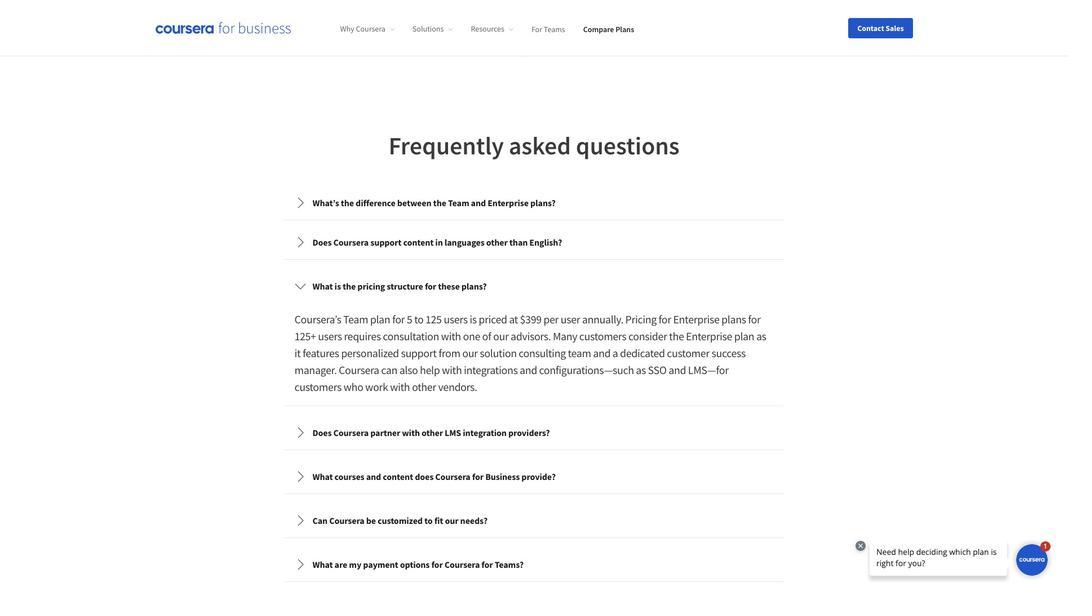 Task type: locate. For each thing, give the bounding box(es) containing it.
what left courses
[[313, 471, 333, 483]]

1 vertical spatial customers
[[295, 380, 342, 394]]

0 vertical spatial does
[[313, 237, 332, 248]]

0 horizontal spatial is
[[335, 281, 341, 292]]

our right fit
[[445, 515, 459, 527]]

0 horizontal spatial to
[[415, 312, 424, 326]]

2 vertical spatial other
[[422, 427, 443, 439]]

our down one
[[463, 346, 478, 360]]

1 horizontal spatial team
[[448, 197, 470, 208]]

also
[[400, 363, 418, 377]]

2 vertical spatial our
[[445, 515, 459, 527]]

does coursera support content in languages other than english?
[[313, 237, 563, 248]]

can coursera be customized to fit our needs?
[[313, 515, 488, 527]]

integration
[[463, 427, 507, 439]]

business
[[486, 471, 520, 483]]

1 horizontal spatial to
[[425, 515, 433, 527]]

to inside dropdown button
[[425, 515, 433, 527]]

for left business
[[473, 471, 484, 483]]

0 vertical spatial is
[[335, 281, 341, 292]]

does inside "dropdown button"
[[313, 427, 332, 439]]

1 horizontal spatial is
[[470, 312, 477, 326]]

coursera up who
[[339, 363, 379, 377]]

what left the are
[[313, 559, 333, 571]]

user
[[561, 312, 581, 326]]

at
[[510, 312, 518, 326]]

enterprise up success at the right bottom of page
[[687, 329, 733, 343]]

sales
[[886, 23, 905, 33]]

0 horizontal spatial as
[[636, 363, 646, 377]]

1 horizontal spatial users
[[444, 312, 468, 326]]

coursera for business image
[[155, 22, 291, 34]]

1 vertical spatial what
[[313, 471, 333, 483]]

users up features
[[318, 329, 342, 343]]

for
[[532, 24, 543, 34]]

other
[[487, 237, 508, 248], [412, 380, 437, 394], [422, 427, 443, 439]]

0 vertical spatial team
[[448, 197, 470, 208]]

1 does from the top
[[313, 237, 332, 248]]

1 vertical spatial as
[[636, 363, 646, 377]]

options
[[400, 559, 430, 571]]

0 horizontal spatial customers
[[295, 380, 342, 394]]

to right 5
[[415, 312, 424, 326]]

coursera inside "dropdown button"
[[334, 427, 369, 439]]

1 vertical spatial is
[[470, 312, 477, 326]]

consultation
[[383, 329, 439, 343]]

languages
[[445, 237, 485, 248]]

other inside "dropdown button"
[[422, 427, 443, 439]]

0 vertical spatial support
[[371, 237, 402, 248]]

for inside the what is the pricing structure for these plans? dropdown button
[[425, 281, 437, 292]]

0 horizontal spatial team
[[344, 312, 368, 326]]

2 vertical spatial enterprise
[[687, 329, 733, 343]]

why
[[340, 24, 355, 34]]

plans? right these at the top of the page
[[462, 281, 487, 292]]

support inside coursera's team plan for 5 to 125 users is priced at $399 per user annually. pricing for enterprise plans for 125+ users requires consultation with one of our advisors. many customers consider the enterprise plan as it features personalized support from our solution consulting team and a dedicated customer success manager. coursera can also help with integrations and configurations—such as sso and lms—for customers who work with other vendors.
[[401, 346, 437, 360]]

does for does coursera support content in languages other than english?
[[313, 237, 332, 248]]

plan
[[370, 312, 391, 326], [735, 329, 755, 343]]

0 vertical spatial to
[[415, 312, 424, 326]]

coursera down difference
[[334, 237, 369, 248]]

the
[[341, 197, 354, 208], [434, 197, 447, 208], [343, 281, 356, 292], [670, 329, 684, 343]]

to inside coursera's team plan for 5 to 125 users is priced at $399 per user annually. pricing for enterprise plans for 125+ users requires consultation with one of our advisors. many customers consider the enterprise plan as it features personalized support from our solution consulting team and a dedicated customer success manager. coursera can also help with integrations and configurations—such as sso and lms—for customers who work with other vendors.
[[415, 312, 424, 326]]

users
[[444, 312, 468, 326], [318, 329, 342, 343]]

chief
[[510, 35, 529, 46]]

coursera right does
[[436, 471, 471, 483]]

compare plans link
[[584, 24, 635, 34]]

content left does
[[383, 471, 414, 483]]

plan down plans
[[735, 329, 755, 343]]

2 horizontal spatial our
[[494, 329, 509, 343]]

content
[[404, 237, 434, 248], [383, 471, 414, 483]]

plan up requires
[[370, 312, 391, 326]]

with
[[441, 329, 461, 343], [442, 363, 462, 377], [390, 380, 410, 394], [402, 427, 420, 439]]

1 what from the top
[[313, 281, 333, 292]]

the right between
[[434, 197, 447, 208]]

2 what from the top
[[313, 471, 333, 483]]

the up customer
[[670, 329, 684, 343]]

with right partner
[[402, 427, 420, 439]]

does inside dropdown button
[[313, 237, 332, 248]]

to
[[415, 312, 424, 326], [425, 515, 433, 527]]

coursera inside coursera's team plan for 5 to 125 users is priced at $399 per user annually. pricing for enterprise plans for 125+ users requires consultation with one of our advisors. many customers consider the enterprise plan as it features personalized support from our solution consulting team and a dedicated customer success manager. coursera can also help with integrations and configurations—such as sso and lms—for customers who work with other vendors.
[[339, 363, 379, 377]]

what courses and content does coursera for business provide?
[[313, 471, 556, 483]]

other down help
[[412, 380, 437, 394]]

and up languages
[[471, 197, 486, 208]]

for left these at the top of the page
[[425, 281, 437, 292]]

questions
[[576, 130, 680, 161]]

enterprise up than
[[488, 197, 529, 208]]

0 vertical spatial customers
[[580, 329, 627, 343]]

1 vertical spatial our
[[463, 346, 478, 360]]

2 does from the top
[[313, 427, 332, 439]]

2 vertical spatial what
[[313, 559, 333, 571]]

coursera
[[356, 24, 386, 34], [334, 237, 369, 248], [339, 363, 379, 377], [334, 427, 369, 439], [436, 471, 471, 483], [330, 515, 365, 527], [445, 559, 480, 571]]

0 horizontal spatial plans?
[[462, 281, 487, 292]]

0 vertical spatial content
[[404, 237, 434, 248]]

support
[[371, 237, 402, 248], [401, 346, 437, 360]]

frequently
[[389, 130, 504, 161]]

for left 5
[[393, 312, 405, 326]]

customers down annually.
[[580, 329, 627, 343]]

to left fit
[[425, 515, 433, 527]]

support inside dropdown button
[[371, 237, 402, 248]]

what up coursera's
[[313, 281, 333, 292]]

content for support
[[404, 237, 434, 248]]

0 horizontal spatial users
[[318, 329, 342, 343]]

is up one
[[470, 312, 477, 326]]

0 vertical spatial our
[[494, 329, 509, 343]]

coursera left partner
[[334, 427, 369, 439]]

english?
[[530, 237, 563, 248]]

with inside does coursera partner with other lms integration providers? "dropdown button"
[[402, 427, 420, 439]]

plans? up the english?
[[531, 197, 556, 208]]

for right options
[[432, 559, 443, 571]]

0 horizontal spatial plan
[[370, 312, 391, 326]]

what
[[313, 281, 333, 292], [313, 471, 333, 483], [313, 559, 333, 571]]

why coursera link
[[340, 24, 395, 34]]

team up languages
[[448, 197, 470, 208]]

team
[[448, 197, 470, 208], [344, 312, 368, 326]]

chief digital officer, pwc india pwc
[[510, 35, 623, 58]]

our
[[494, 329, 509, 343], [463, 346, 478, 360], [445, 515, 459, 527]]

content left in on the top left of page
[[404, 237, 434, 248]]

1 vertical spatial team
[[344, 312, 368, 326]]

provide?
[[522, 471, 556, 483]]

customers down manager.
[[295, 380, 342, 394]]

what for what courses and content does coursera for business provide?
[[313, 471, 333, 483]]

is left pricing at left
[[335, 281, 341, 292]]

asked
[[509, 130, 571, 161]]

1 vertical spatial to
[[425, 515, 433, 527]]

1 horizontal spatial plans?
[[531, 197, 556, 208]]

as
[[757, 329, 767, 343], [636, 363, 646, 377]]

team up requires
[[344, 312, 368, 326]]

0 vertical spatial plans?
[[531, 197, 556, 208]]

0 vertical spatial enterprise
[[488, 197, 529, 208]]

courses
[[335, 471, 365, 483]]

enterprise up customer
[[674, 312, 720, 326]]

customized
[[378, 515, 423, 527]]

1 vertical spatial plan
[[735, 329, 755, 343]]

does coursera support content in languages other than english? button
[[286, 227, 783, 258]]

from
[[439, 346, 461, 360]]

0 vertical spatial what
[[313, 281, 333, 292]]

and down consulting
[[520, 363, 538, 377]]

does coursera partner with other lms integration providers?
[[313, 427, 550, 439]]

the right what's
[[341, 197, 354, 208]]

enterprise
[[488, 197, 529, 208], [674, 312, 720, 326], [687, 329, 733, 343]]

0 vertical spatial other
[[487, 237, 508, 248]]

1 vertical spatial users
[[318, 329, 342, 343]]

1 vertical spatial does
[[313, 427, 332, 439]]

support down difference
[[371, 237, 402, 248]]

is inside dropdown button
[[335, 281, 341, 292]]

users right 125
[[444, 312, 468, 326]]

with down from
[[442, 363, 462, 377]]

support down consultation
[[401, 346, 437, 360]]

other left than
[[487, 237, 508, 248]]

coursera down the "needs?"
[[445, 559, 480, 571]]

between
[[398, 197, 432, 208]]

1 vertical spatial other
[[412, 380, 437, 394]]

and left a
[[594, 346, 611, 360]]

lms—for
[[689, 363, 729, 377]]

can
[[313, 515, 328, 527]]

other left lms
[[422, 427, 443, 439]]

it
[[295, 346, 301, 360]]

125
[[426, 312, 442, 326]]

3 what from the top
[[313, 559, 333, 571]]

and right courses
[[367, 471, 381, 483]]

lms
[[445, 427, 462, 439]]

why coursera
[[340, 24, 386, 34]]

0 vertical spatial users
[[444, 312, 468, 326]]

who
[[344, 380, 364, 394]]

1 horizontal spatial as
[[757, 329, 767, 343]]

our inside dropdown button
[[445, 515, 459, 527]]

solution
[[480, 346, 517, 360]]

per
[[544, 312, 559, 326]]

pricing
[[626, 312, 657, 326]]

can
[[382, 363, 398, 377]]

1 vertical spatial support
[[401, 346, 437, 360]]

does
[[313, 237, 332, 248], [313, 427, 332, 439]]

1 vertical spatial content
[[383, 471, 414, 483]]

plans
[[616, 24, 635, 34]]

0 horizontal spatial our
[[445, 515, 459, 527]]

contact sales
[[858, 23, 905, 33]]

our right of
[[494, 329, 509, 343]]



Task type: describe. For each thing, give the bounding box(es) containing it.
pwc
[[585, 35, 602, 46]]

digital
[[531, 35, 555, 46]]

needs?
[[461, 515, 488, 527]]

coursera right why
[[356, 24, 386, 34]]

many
[[553, 329, 578, 343]]

success
[[712, 346, 746, 360]]

1 horizontal spatial plan
[[735, 329, 755, 343]]

priced
[[479, 312, 507, 326]]

consulting
[[519, 346, 566, 360]]

partner
[[371, 427, 401, 439]]

features
[[303, 346, 339, 360]]

contact
[[858, 23, 885, 33]]

0 vertical spatial as
[[757, 329, 767, 343]]

personalized
[[341, 346, 399, 360]]

are
[[335, 559, 348, 571]]

contact sales button
[[849, 18, 914, 38]]

with down also
[[390, 380, 410, 394]]

for right pricing
[[659, 312, 672, 326]]

1 vertical spatial plans?
[[462, 281, 487, 292]]

vendors.
[[439, 380, 478, 394]]

for teams
[[532, 24, 566, 34]]

manpreet s.
[[510, 13, 564, 27]]

one
[[463, 329, 481, 343]]

what is the pricing structure for these plans?
[[313, 281, 487, 292]]

what is the pricing structure for these plans? button
[[286, 271, 783, 302]]

officer,
[[557, 35, 584, 46]]

can coursera be customized to fit our needs? button
[[286, 505, 783, 537]]

compare plans
[[584, 24, 635, 34]]

enterprise inside dropdown button
[[488, 197, 529, 208]]

my
[[349, 559, 362, 571]]

the inside coursera's team plan for 5 to 125 users is priced at $399 per user annually. pricing for enterprise plans for 125+ users requires consultation with one of our advisors. many customers consider the enterprise plan as it features personalized support from our solution consulting team and a dedicated customer success manager. coursera can also help with integrations and configurations—such as sso and lms—for customers who work with other vendors.
[[670, 329, 684, 343]]

pwc logo image
[[435, 12, 492, 55]]

1 vertical spatial enterprise
[[674, 312, 720, 326]]

help
[[420, 363, 440, 377]]

a
[[613, 346, 619, 360]]

other inside coursera's team plan for 5 to 125 users is priced at $399 per user annually. pricing for enterprise plans for 125+ users requires consultation with one of our advisors. many customers consider the enterprise plan as it features personalized support from our solution consulting team and a dedicated customer success manager. coursera can also help with integrations and configurations—such as sso and lms—for customers who work with other vendors.
[[412, 380, 437, 394]]

for teams link
[[532, 24, 566, 34]]

for left teams? on the left
[[482, 559, 493, 571]]

0 vertical spatial plan
[[370, 312, 391, 326]]

what courses and content does coursera for business provide? button
[[286, 461, 783, 493]]

of
[[483, 329, 492, 343]]

integrations
[[464, 363, 518, 377]]

solutions
[[413, 24, 444, 34]]

5
[[407, 312, 413, 326]]

team inside dropdown button
[[448, 197, 470, 208]]

for inside what courses and content does coursera for business provide? dropdown button
[[473, 471, 484, 483]]

compare
[[584, 24, 615, 34]]

customer
[[668, 346, 710, 360]]

and right sso
[[669, 363, 687, 377]]

does for does coursera partner with other lms integration providers?
[[313, 427, 332, 439]]

difference
[[356, 197, 396, 208]]

what's the difference between the team and enterprise plans?
[[313, 197, 556, 208]]

1 horizontal spatial customers
[[580, 329, 627, 343]]

s.
[[555, 13, 564, 27]]

dedicated
[[621, 346, 665, 360]]

structure
[[387, 281, 424, 292]]

pricing
[[358, 281, 385, 292]]

125+
[[295, 329, 316, 343]]

resources
[[471, 24, 505, 34]]

coursera's
[[295, 312, 342, 326]]

providers?
[[509, 427, 550, 439]]

configurations—such
[[540, 363, 634, 377]]

teams
[[544, 24, 566, 34]]

with up from
[[441, 329, 461, 343]]

what are my payment options for coursera for teams?
[[313, 559, 524, 571]]

what for what is the pricing structure for these plans?
[[313, 281, 333, 292]]

other inside dropdown button
[[487, 237, 508, 248]]

content for and
[[383, 471, 414, 483]]

be
[[367, 515, 376, 527]]

does
[[415, 471, 434, 483]]

the left pricing at left
[[343, 281, 356, 292]]

payment
[[363, 559, 399, 571]]

work
[[366, 380, 388, 394]]

pwc
[[510, 47, 527, 58]]

than
[[510, 237, 528, 248]]

what's the difference between the team and enterprise plans? button
[[286, 187, 783, 219]]

what are my payment options for coursera for teams? button
[[286, 549, 783, 581]]

coursera left be
[[330, 515, 365, 527]]

what for what are my payment options for coursera for teams?
[[313, 559, 333, 571]]

manager.
[[295, 363, 337, 377]]

annually.
[[583, 312, 624, 326]]

does coursera partner with other lms integration providers? button
[[286, 417, 783, 449]]

these
[[438, 281, 460, 292]]

manpreet
[[510, 13, 553, 27]]

plans
[[722, 312, 747, 326]]

team
[[568, 346, 592, 360]]

sso
[[648, 363, 667, 377]]

fit
[[435, 515, 444, 527]]

frequently asked questions
[[389, 130, 680, 161]]

teams?
[[495, 559, 524, 571]]

for right plans
[[749, 312, 761, 326]]

solutions link
[[413, 24, 453, 34]]

coursera's team plan for 5 to 125 users is priced at $399 per user annually. pricing for enterprise plans for 125+ users requires consultation with one of our advisors. many customers consider the enterprise plan as it features personalized support from our solution consulting team and a dedicated customer success manager. coursera can also help with integrations and configurations—such as sso and lms—for customers who work with other vendors.
[[295, 312, 767, 394]]

is inside coursera's team plan for 5 to 125 users is priced at $399 per user annually. pricing for enterprise plans for 125+ users requires consultation with one of our advisors. many customers consider the enterprise plan as it features personalized support from our solution consulting team and a dedicated customer success manager. coursera can also help with integrations and configurations—such as sso and lms—for customers who work with other vendors.
[[470, 312, 477, 326]]

what's
[[313, 197, 339, 208]]

1 horizontal spatial our
[[463, 346, 478, 360]]

team inside coursera's team plan for 5 to 125 users is priced at $399 per user annually. pricing for enterprise plans for 125+ users requires consultation with one of our advisors. many customers consider the enterprise plan as it features personalized support from our solution consulting team and a dedicated customer success manager. coursera can also help with integrations and configurations—such as sso and lms—for customers who work with other vendors.
[[344, 312, 368, 326]]

advisors.
[[511, 329, 551, 343]]



Task type: vqa. For each thing, say whether or not it's contained in the screenshot.
right Science
no



